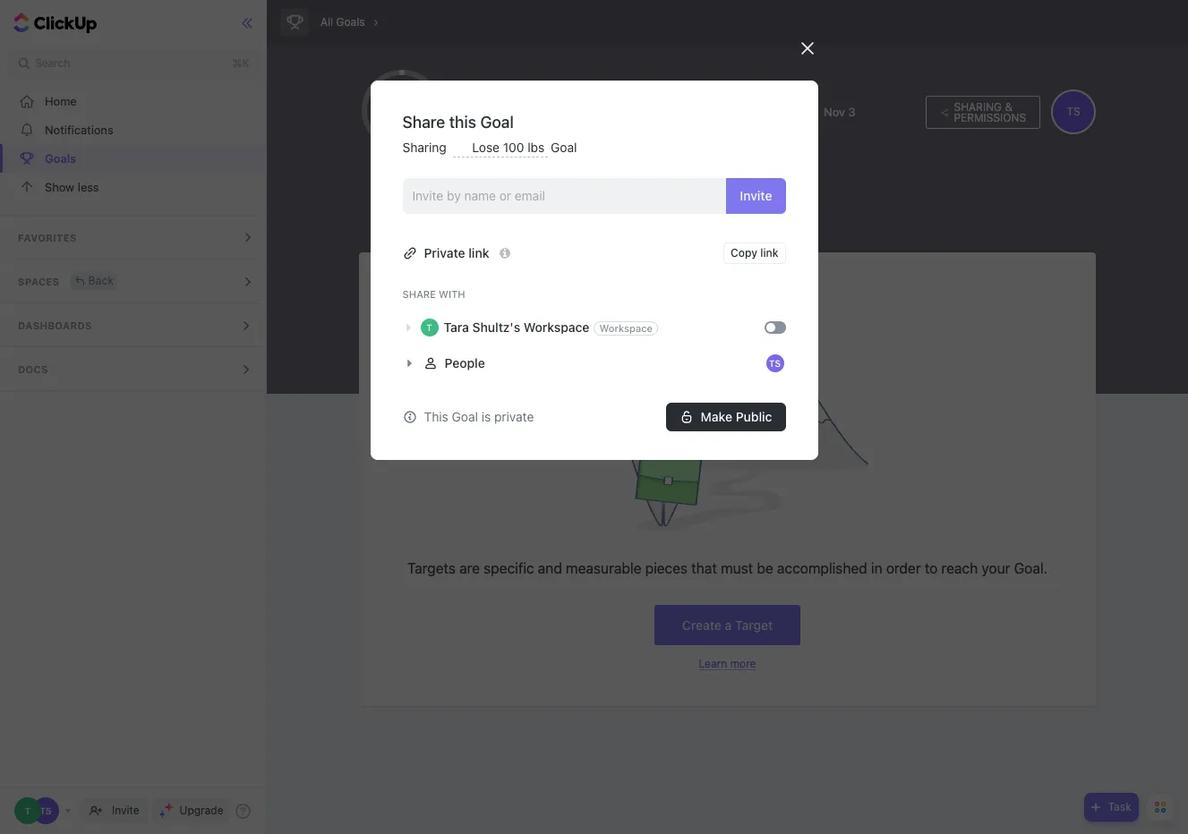 Task type: describe. For each thing, give the bounding box(es) containing it.
is
[[481, 409, 491, 424]]

1 horizontal spatial workspace
[[599, 322, 653, 334]]

learn more link
[[699, 657, 756, 671]]

private
[[494, 409, 534, 424]]

share for share with
[[402, 288, 436, 300]]

0 vertical spatial lose
[[463, 98, 509, 124]]

less
[[78, 179, 99, 194]]

shultz's
[[472, 319, 520, 334]]

tara
[[444, 319, 469, 334]]

create a target
[[682, 618, 773, 633]]

make
[[701, 409, 732, 424]]

learn
[[699, 657, 727, 671]]

ts
[[769, 358, 781, 368]]

back link
[[70, 272, 118, 290]]

Invite by name or email text field
[[412, 182, 719, 209]]

learn more
[[699, 657, 756, 671]]

are
[[459, 560, 480, 577]]

show less
[[45, 179, 99, 194]]

upgrade
[[180, 804, 223, 817]]

targets are specific and measurable pieces that must be accomplished in order to reach your goal.
[[407, 560, 1047, 577]]

in
[[871, 560, 882, 577]]

make public
[[701, 409, 772, 424]]

home link
[[0, 87, 271, 115]]

goal.
[[1014, 560, 1047, 577]]

&
[[1005, 100, 1012, 113]]

favorites
[[18, 232, 77, 244]]

with
[[439, 288, 465, 300]]

sharing & permissions
[[954, 100, 1026, 124]]

share this goal
[[402, 113, 514, 132]]

0 vertical spatial invite
[[740, 188, 772, 203]]

search
[[35, 56, 70, 70]]

people
[[444, 355, 485, 370]]

all goals link
[[316, 11, 369, 34]]

notifications link
[[0, 115, 271, 144]]

t
[[426, 322, 432, 333]]

that
[[691, 560, 717, 577]]

copy
[[731, 246, 757, 259]]

0 horizontal spatial workspace
[[524, 319, 589, 334]]

upgrade link
[[152, 799, 231, 824]]

copy link
[[731, 246, 778, 259]]

1 vertical spatial lose 100 lbs
[[469, 140, 548, 155]]

this
[[424, 409, 448, 424]]

this
[[449, 113, 476, 132]]

task
[[1108, 800, 1132, 814]]

all goals
[[321, 15, 365, 29]]

link for copy link
[[760, 246, 778, 259]]

share for share this goal
[[402, 113, 445, 132]]

targets
[[407, 560, 456, 577]]

link for private link
[[469, 245, 489, 260]]

0 vertical spatial lbs
[[557, 98, 585, 124]]

this goal is private
[[424, 409, 534, 424]]

sharing for sharing
[[402, 140, 450, 155]]



Task type: vqa. For each thing, say whether or not it's contained in the screenshot.
"James Peterson's Workspace, ," element
no



Task type: locate. For each thing, give the bounding box(es) containing it.
⌘k
[[232, 56, 249, 70]]

0 horizontal spatial lbs
[[528, 140, 545, 155]]

private
[[424, 245, 465, 260]]

0 horizontal spatial link
[[469, 245, 489, 260]]

sharing inside sharing & permissions
[[954, 100, 1002, 113]]

1 vertical spatial invite
[[112, 804, 139, 817]]

1 vertical spatial share
[[402, 288, 436, 300]]

be
[[757, 560, 773, 577]]

lose
[[463, 98, 509, 124], [472, 140, 500, 155]]

dashboards
[[18, 320, 92, 331]]

share with
[[402, 288, 465, 300]]

0 horizontal spatial sharing
[[402, 140, 450, 155]]

must
[[721, 560, 753, 577]]

permissions
[[954, 111, 1026, 124]]

tara shultz's workspace
[[444, 319, 589, 334]]

favorites button
[[0, 216, 271, 259]]

goal left the is
[[452, 409, 478, 424]]

private link
[[424, 245, 489, 260]]

lbs
[[557, 98, 585, 124], [528, 140, 545, 155]]

1 horizontal spatial lbs
[[557, 98, 585, 124]]

goal
[[480, 113, 514, 132], [551, 140, 577, 155], [452, 409, 478, 424]]

notifications
[[45, 122, 113, 137]]

lose 100 lbs
[[463, 98, 590, 124], [469, 140, 548, 155]]

1 horizontal spatial invite
[[740, 188, 772, 203]]

0 vertical spatial lose 100 lbs
[[463, 98, 590, 124]]

2 share from the top
[[402, 288, 436, 300]]

sharing
[[954, 100, 1002, 113], [402, 140, 450, 155]]

accomplished
[[777, 560, 867, 577]]

0 vertical spatial goal
[[480, 113, 514, 132]]

1 horizontal spatial goal
[[480, 113, 514, 132]]

goals
[[45, 151, 76, 165]]

1 horizontal spatial sharing
[[954, 100, 1002, 113]]

invite up the copy link
[[740, 188, 772, 203]]

2 vertical spatial goal
[[452, 409, 478, 424]]

goals link
[[0, 144, 271, 173]]

0 horizontal spatial invite
[[112, 804, 139, 817]]

invite left upgrade link
[[112, 804, 139, 817]]

share left this
[[402, 113, 445, 132]]

more
[[730, 657, 756, 671]]

0 horizontal spatial goal
[[452, 409, 478, 424]]

100 down share this goal
[[503, 140, 524, 155]]

goal up the "invite by name or email" text field
[[551, 140, 577, 155]]

link
[[469, 245, 489, 260], [760, 246, 778, 259]]

to
[[925, 560, 938, 577]]

1 share from the top
[[402, 113, 445, 132]]

public
[[736, 409, 772, 424]]

100 right this
[[514, 98, 552, 124]]

1 vertical spatial lbs
[[528, 140, 545, 155]]

workspace
[[524, 319, 589, 334], [599, 322, 653, 334]]

sidebar navigation
[[0, 0, 271, 834]]

link right copy
[[760, 246, 778, 259]]

1 horizontal spatial link
[[760, 246, 778, 259]]

share left with
[[402, 288, 436, 300]]

share
[[402, 113, 445, 132], [402, 288, 436, 300]]

invite inside sidebar navigation
[[112, 804, 139, 817]]

0 vertical spatial sharing
[[954, 100, 1002, 113]]

1 vertical spatial lose
[[472, 140, 500, 155]]

and
[[538, 560, 562, 577]]

100
[[514, 98, 552, 124], [503, 140, 524, 155]]

order
[[886, 560, 921, 577]]

0 vertical spatial 100
[[514, 98, 552, 124]]

specific
[[484, 560, 534, 577]]

0 vertical spatial share
[[402, 113, 445, 132]]

sharing left the &
[[954, 100, 1002, 113]]

1 vertical spatial 100
[[503, 140, 524, 155]]

docs
[[18, 363, 48, 375]]

invite
[[740, 188, 772, 203], [112, 804, 139, 817]]

pieces
[[645, 560, 688, 577]]

goal right this
[[480, 113, 514, 132]]

measurable
[[566, 560, 641, 577]]

1 vertical spatial goal
[[551, 140, 577, 155]]

home
[[45, 94, 77, 108]]

reach
[[941, 560, 978, 577]]

2 horizontal spatial goal
[[551, 140, 577, 155]]

link right private
[[469, 245, 489, 260]]

sharing down share this goal
[[402, 140, 450, 155]]

sharing for sharing & permissions
[[954, 100, 1002, 113]]

your
[[981, 560, 1010, 577]]

back
[[88, 274, 114, 287]]

1 vertical spatial sharing
[[402, 140, 450, 155]]

show
[[45, 179, 74, 194]]



